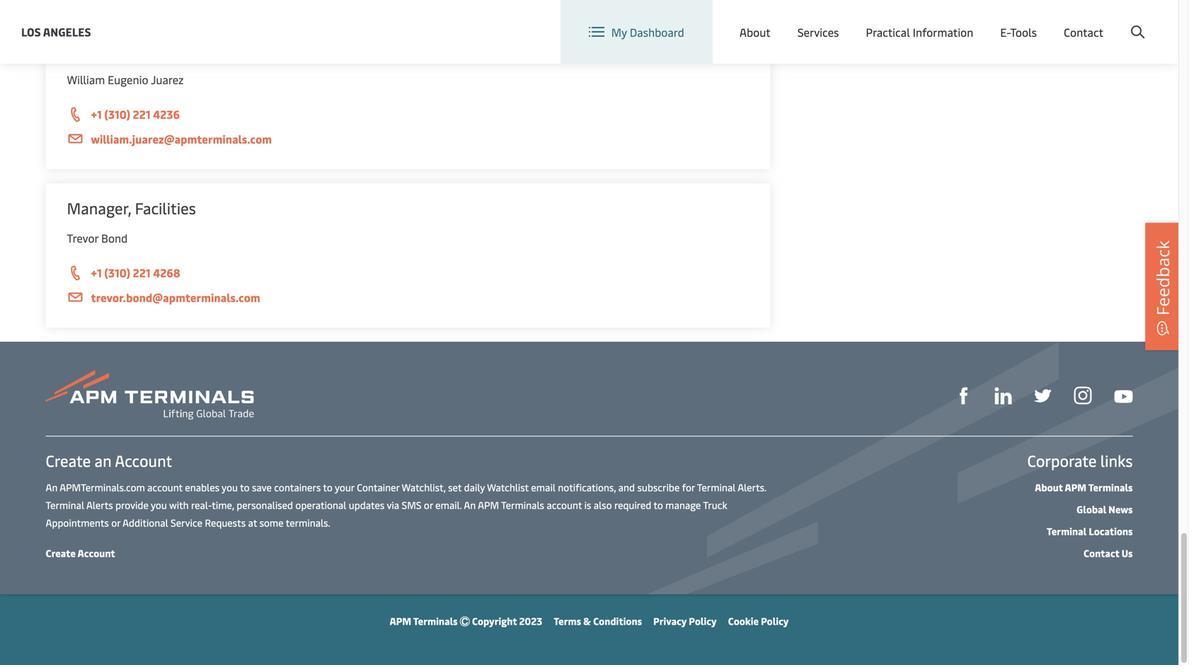 Task type: describe. For each thing, give the bounding box(es) containing it.
221 for yard
[[133, 107, 150, 122]]

bond
[[101, 230, 128, 246]]

notifications,
[[558, 481, 616, 494]]

william eugenio juarez
[[67, 72, 184, 87]]

ⓒ
[[460, 614, 470, 628]]

/
[[1067, 13, 1072, 28]]

twitter image
[[1034, 387, 1051, 404]]

1 vertical spatial you
[[151, 498, 167, 512]]

+1 (310) 221 4268
[[91, 265, 180, 280]]

us
[[1122, 546, 1133, 560]]

apmterminals.com
[[60, 481, 145, 494]]

my
[[611, 24, 627, 39]]

1 vertical spatial account
[[115, 450, 172, 471]]

facebook image
[[955, 387, 972, 404]]

switch location
[[780, 13, 860, 28]]

feedback button
[[1145, 223, 1181, 350]]

truck
[[703, 498, 727, 512]]

linkedin image
[[995, 387, 1012, 404]]

0 vertical spatial you
[[222, 481, 238, 494]]

alerts
[[86, 498, 113, 512]]

1 vertical spatial an
[[464, 498, 476, 512]]

e-tools
[[1000, 24, 1037, 39]]

1 vertical spatial account
[[547, 498, 582, 512]]

0 horizontal spatial to
[[240, 481, 250, 494]]

instagram link
[[1074, 385, 1092, 405]]

services
[[797, 24, 839, 39]]

trevor bond
[[67, 230, 128, 246]]

you tube link
[[1114, 386, 1133, 404]]

container
[[357, 481, 400, 494]]

apmt footer logo image
[[46, 370, 254, 420]]

manager,
[[67, 197, 131, 218]]

0 vertical spatial account
[[1110, 13, 1152, 28]]

create account
[[46, 546, 115, 560]]

and
[[618, 481, 635, 494]]

corporate links
[[1027, 450, 1133, 471]]

practical
[[866, 24, 910, 39]]

gate
[[178, 39, 211, 60]]

2 vertical spatial account
[[78, 546, 115, 560]]

about for about
[[740, 24, 771, 39]]

real-
[[191, 498, 212, 512]]

cookie
[[728, 614, 759, 628]]

switch location button
[[758, 13, 860, 28]]

1 horizontal spatial terminal
[[697, 481, 736, 494]]

0 vertical spatial an
[[46, 481, 58, 494]]

william.juarez@apmterminals.com
[[91, 131, 272, 147]]

terminals inside an apmterminals.com account enables you to save containers to your container watchlist, set daily watchlist email notifications, and subscribe for terminal alerts. terminal alerts provide you with real-time, personalised operational updates via sms or email. an apm terminals account is also required to manage truck appointments or additional service requests at some terminals.
[[501, 498, 544, 512]]

4236
[[153, 107, 180, 122]]

+1 (310) 221 4236 link
[[67, 105, 749, 124]]

with
[[169, 498, 189, 512]]

contact for contact
[[1064, 24, 1103, 39]]

contact us link
[[1084, 546, 1133, 560]]

global news link
[[1077, 503, 1133, 516]]

my dashboard button
[[589, 0, 684, 64]]

director, yard & gate operations
[[67, 39, 290, 60]]

0 horizontal spatial or
[[111, 516, 120, 529]]

+1 for director,
[[91, 107, 102, 122]]

menu
[[941, 13, 970, 28]]

an
[[95, 450, 112, 471]]

4268
[[153, 265, 180, 280]]

fill 44 link
[[1034, 385, 1051, 404]]

services button
[[797, 0, 839, 64]]

+1 for manager,
[[91, 265, 102, 280]]

news
[[1109, 503, 1133, 516]]

about apm terminals link
[[1035, 481, 1133, 494]]

1 vertical spatial &
[[583, 614, 591, 628]]

requests
[[205, 516, 246, 529]]

global for global news
[[1077, 503, 1106, 516]]

email.
[[435, 498, 462, 512]]

is
[[584, 498, 591, 512]]

2023
[[519, 614, 542, 628]]

0 vertical spatial terminals
[[1088, 481, 1133, 494]]

youtube image
[[1114, 390, 1133, 403]]

global menu button
[[874, 0, 984, 42]]

locations
[[1089, 524, 1133, 538]]

additional
[[122, 516, 168, 529]]

service
[[171, 516, 202, 529]]

also
[[594, 498, 612, 512]]

2 vertical spatial apm
[[390, 614, 411, 628]]

privacy policy link
[[653, 614, 717, 628]]

juarez
[[151, 72, 184, 87]]

some
[[259, 516, 284, 529]]

set
[[448, 481, 462, 494]]

trevor.bond@apmterminals.com
[[91, 290, 260, 305]]

watchlist
[[487, 481, 529, 494]]

2 horizontal spatial to
[[654, 498, 663, 512]]

contact button
[[1064, 0, 1103, 64]]

cookie policy
[[728, 614, 789, 628]]

shape link
[[955, 385, 972, 404]]

+1 (310) 221 4236
[[91, 107, 180, 122]]

time,
[[212, 498, 234, 512]]

watchlist,
[[402, 481, 446, 494]]

operations
[[214, 39, 290, 60]]



Task type: locate. For each thing, give the bounding box(es) containing it.
switch
[[780, 13, 814, 28]]

an down daily
[[464, 498, 476, 512]]

terms & conditions link
[[554, 614, 642, 628]]

(310) inside the +1 (310) 221 4268 link
[[104, 265, 130, 280]]

1 vertical spatial apm
[[478, 498, 499, 512]]

account left is
[[547, 498, 582, 512]]

account up with on the left bottom of the page
[[147, 481, 183, 494]]

0 vertical spatial create
[[1075, 13, 1107, 28]]

1 vertical spatial contact
[[1084, 546, 1119, 560]]

updates
[[349, 498, 385, 512]]

0 horizontal spatial you
[[151, 498, 167, 512]]

practical information
[[866, 24, 973, 39]]

terminals up global news
[[1088, 481, 1133, 494]]

0 horizontal spatial &
[[163, 39, 175, 60]]

to left your at the bottom left
[[323, 481, 333, 494]]

your
[[335, 481, 354, 494]]

2 221 from the top
[[133, 265, 150, 280]]

eugenio
[[108, 72, 148, 87]]

linkedin__x28_alt_x29__3_ link
[[995, 385, 1012, 404]]

information
[[913, 24, 973, 39]]

my dashboard
[[611, 24, 684, 39]]

1 (310) from the top
[[104, 107, 130, 122]]

1 horizontal spatial an
[[464, 498, 476, 512]]

1 horizontal spatial policy
[[761, 614, 789, 628]]

0 horizontal spatial an
[[46, 481, 58, 494]]

global
[[906, 13, 938, 28], [1077, 503, 1106, 516]]

1 horizontal spatial or
[[424, 498, 433, 512]]

2 vertical spatial terminals
[[413, 614, 458, 628]]

about
[[740, 24, 771, 39], [1035, 481, 1063, 494]]

terminal down global news
[[1047, 524, 1087, 538]]

(310) inside +1 (310) 221 4236 link
[[104, 107, 130, 122]]

sms
[[402, 498, 421, 512]]

william
[[67, 72, 105, 87]]

director,
[[67, 39, 125, 60]]

1 horizontal spatial to
[[323, 481, 333, 494]]

+1 (310) 221 4268 link
[[67, 264, 749, 282]]

for
[[682, 481, 695, 494]]

privacy
[[653, 614, 687, 628]]

terms & conditions
[[554, 614, 642, 628]]

account
[[1110, 13, 1152, 28], [115, 450, 172, 471], [78, 546, 115, 560]]

policy right cookie
[[761, 614, 789, 628]]

1 +1 from the top
[[91, 107, 102, 122]]

conditions
[[593, 614, 642, 628]]

los angeles link
[[21, 23, 91, 41]]

221 for facilities
[[133, 265, 150, 280]]

&
[[163, 39, 175, 60], [583, 614, 591, 628]]

0 vertical spatial 221
[[133, 107, 150, 122]]

(310) down bond
[[104, 265, 130, 280]]

apm terminals ⓒ copyright 2023
[[390, 614, 542, 628]]

apm down daily
[[478, 498, 499, 512]]

operational
[[295, 498, 346, 512]]

& right yard
[[163, 39, 175, 60]]

1 horizontal spatial global
[[1077, 503, 1106, 516]]

dashboard
[[630, 24, 684, 39]]

create an account
[[46, 450, 172, 471]]

policy for privacy policy
[[689, 614, 717, 628]]

account
[[147, 481, 183, 494], [547, 498, 582, 512]]

(310) for director,
[[104, 107, 130, 122]]

login
[[1037, 13, 1065, 28]]

1 vertical spatial (310)
[[104, 265, 130, 280]]

0 vertical spatial apm
[[1065, 481, 1086, 494]]

create
[[1075, 13, 1107, 28], [46, 450, 91, 471], [46, 546, 76, 560]]

to left save
[[240, 481, 250, 494]]

1 horizontal spatial terminals
[[501, 498, 544, 512]]

0 horizontal spatial terminals
[[413, 614, 458, 628]]

2 vertical spatial terminal
[[1047, 524, 1087, 538]]

221
[[133, 107, 150, 122], [133, 265, 150, 280]]

los angeles
[[21, 24, 91, 39]]

2 policy from the left
[[761, 614, 789, 628]]

0 vertical spatial (310)
[[104, 107, 130, 122]]

terminal locations
[[1047, 524, 1133, 538]]

1 vertical spatial or
[[111, 516, 120, 529]]

& right the terms
[[583, 614, 591, 628]]

1 vertical spatial about
[[1035, 481, 1063, 494]]

221 inside the +1 (310) 221 4268 link
[[133, 265, 150, 280]]

email
[[531, 481, 556, 494]]

(310) for manager,
[[104, 265, 130, 280]]

global inside button
[[906, 13, 938, 28]]

0 horizontal spatial policy
[[689, 614, 717, 628]]

global for global menu
[[906, 13, 938, 28]]

221 left 4268
[[133, 265, 150, 280]]

about for about apm terminals
[[1035, 481, 1063, 494]]

1 horizontal spatial you
[[222, 481, 238, 494]]

apm down corporate links
[[1065, 481, 1086, 494]]

los
[[21, 24, 41, 39]]

you up "time," on the left
[[222, 481, 238, 494]]

global news
[[1077, 503, 1133, 516]]

1 vertical spatial 221
[[133, 265, 150, 280]]

or right sms
[[424, 498, 433, 512]]

contact for contact us
[[1084, 546, 1119, 560]]

terminal locations link
[[1047, 524, 1133, 538]]

1 vertical spatial terminals
[[501, 498, 544, 512]]

required
[[614, 498, 651, 512]]

(310) down william eugenio juarez
[[104, 107, 130, 122]]

0 vertical spatial contact
[[1064, 24, 1103, 39]]

terminals
[[1088, 481, 1133, 494], [501, 498, 544, 512], [413, 614, 458, 628]]

1 221 from the top
[[133, 107, 150, 122]]

enables
[[185, 481, 219, 494]]

policy right privacy
[[689, 614, 717, 628]]

to down subscribe
[[654, 498, 663, 512]]

create right / in the top of the page
[[1075, 13, 1107, 28]]

create down appointments
[[46, 546, 76, 560]]

create for create account
[[46, 546, 76, 560]]

account right contact popup button at the right of the page
[[1110, 13, 1152, 28]]

save
[[252, 481, 272, 494]]

account down appointments
[[78, 546, 115, 560]]

an up appointments
[[46, 481, 58, 494]]

+1
[[91, 107, 102, 122], [91, 265, 102, 280]]

create account link
[[46, 546, 115, 560]]

policy for cookie policy
[[761, 614, 789, 628]]

e-
[[1000, 24, 1010, 39]]

about button
[[740, 0, 771, 64]]

+1 down 'william'
[[91, 107, 102, 122]]

+1 down trevor bond
[[91, 265, 102, 280]]

create left an at the left bottom
[[46, 450, 91, 471]]

terminal up truck
[[697, 481, 736, 494]]

0 vertical spatial about
[[740, 24, 771, 39]]

yard
[[129, 39, 159, 60]]

2 vertical spatial create
[[46, 546, 76, 560]]

0 horizontal spatial about
[[740, 24, 771, 39]]

copyright
[[472, 614, 517, 628]]

1 vertical spatial terminal
[[46, 498, 84, 512]]

login / create account link
[[1011, 0, 1152, 42]]

0 vertical spatial +1
[[91, 107, 102, 122]]

terminal up appointments
[[46, 498, 84, 512]]

1 policy from the left
[[689, 614, 717, 628]]

personalised
[[237, 498, 293, 512]]

1 vertical spatial +1
[[91, 265, 102, 280]]

account right an at the left bottom
[[115, 450, 172, 471]]

0 horizontal spatial account
[[147, 481, 183, 494]]

0 horizontal spatial apm
[[390, 614, 411, 628]]

apm inside an apmterminals.com account enables you to save containers to your container watchlist, set daily watchlist email notifications, and subscribe for terminal alerts. terminal alerts provide you with real-time, personalised operational updates via sms or email. an apm terminals account is also required to manage truck appointments or additional service requests at some terminals.
[[478, 498, 499, 512]]

1 horizontal spatial account
[[547, 498, 582, 512]]

manager, facilities
[[67, 197, 196, 218]]

0 horizontal spatial global
[[906, 13, 938, 28]]

corporate
[[1027, 450, 1097, 471]]

an
[[46, 481, 58, 494], [464, 498, 476, 512]]

angeles
[[43, 24, 91, 39]]

2 horizontal spatial terminal
[[1047, 524, 1087, 538]]

via
[[387, 498, 399, 512]]

0 vertical spatial global
[[906, 13, 938, 28]]

daily
[[464, 481, 485, 494]]

1 vertical spatial create
[[46, 450, 91, 471]]

appointments
[[46, 516, 109, 529]]

create for create an account
[[46, 450, 91, 471]]

1 vertical spatial global
[[1077, 503, 1106, 516]]

manage
[[665, 498, 701, 512]]

containers
[[274, 481, 321, 494]]

2 (310) from the top
[[104, 265, 130, 280]]

2 +1 from the top
[[91, 265, 102, 280]]

about down 'corporate'
[[1035, 481, 1063, 494]]

you left with on the left bottom of the page
[[151, 498, 167, 512]]

1 horizontal spatial apm
[[478, 498, 499, 512]]

apm left ⓒ
[[390, 614, 411, 628]]

global menu
[[906, 13, 970, 28]]

0 vertical spatial &
[[163, 39, 175, 60]]

cookie policy link
[[728, 614, 789, 628]]

e-tools button
[[1000, 0, 1037, 64]]

1 horizontal spatial &
[[583, 614, 591, 628]]

2 horizontal spatial apm
[[1065, 481, 1086, 494]]

1 horizontal spatial about
[[1035, 481, 1063, 494]]

privacy policy
[[653, 614, 717, 628]]

or down provide
[[111, 516, 120, 529]]

221 left '4236'
[[133, 107, 150, 122]]

william.juarez@apmterminals.com link
[[67, 130, 749, 148]]

about apm terminals
[[1035, 481, 1133, 494]]

0 vertical spatial or
[[424, 498, 433, 512]]

terminals down watchlist
[[501, 498, 544, 512]]

terminals left ⓒ
[[413, 614, 458, 628]]

about left switch
[[740, 24, 771, 39]]

0 vertical spatial terminal
[[697, 481, 736, 494]]

trevor
[[67, 230, 98, 246]]

0 horizontal spatial terminal
[[46, 498, 84, 512]]

contact us
[[1084, 546, 1133, 560]]

practical information button
[[866, 0, 973, 64]]

instagram image
[[1074, 387, 1092, 405]]

2 horizontal spatial terminals
[[1088, 481, 1133, 494]]

provide
[[115, 498, 149, 512]]

0 vertical spatial account
[[147, 481, 183, 494]]

221 inside +1 (310) 221 4236 link
[[133, 107, 150, 122]]



Task type: vqa. For each thing, say whether or not it's contained in the screenshot.
provide on the left bottom
yes



